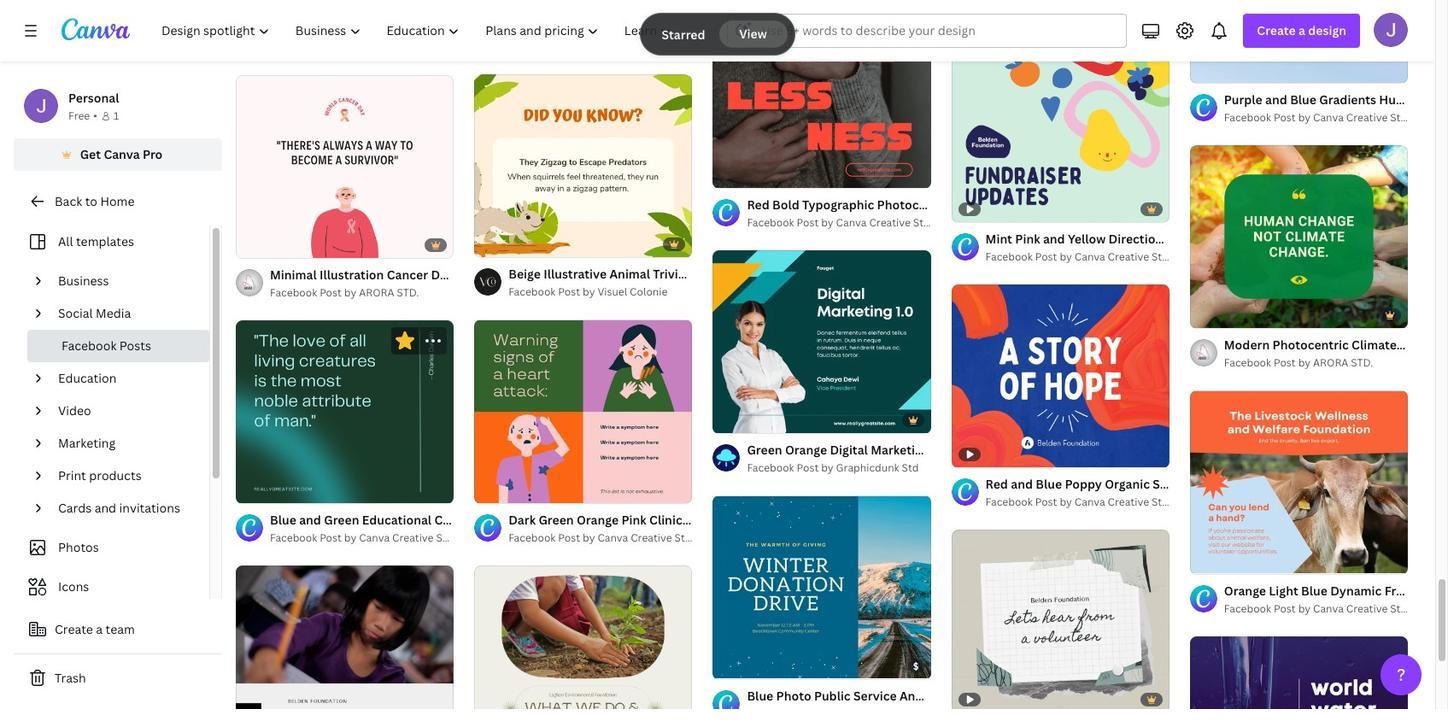 Task type: describe. For each thing, give the bounding box(es) containing it.
photos
[[58, 539, 99, 555]]

serv
[[1424, 91, 1448, 108]]

back to home link
[[14, 185, 222, 219]]

free
[[68, 108, 90, 123]]

red bold typographic photocentric homeless awareness education homelessness facebook post image
[[713, 5, 931, 188]]

social
[[58, 305, 93, 321]]

minimal
[[270, 267, 317, 283]]

facebook post by visuel colonie link
[[508, 284, 692, 301]]

illustration
[[320, 267, 384, 283]]

blue and green educational corporate quotes facebook post image
[[236, 321, 454, 503]]

animal
[[610, 266, 650, 282]]

creative inside red and blue poppy organic statement facebook post facebook post by canva creative studio
[[1108, 495, 1149, 509]]

design
[[1308, 22, 1346, 38]]

canva inside blue and green educational corporate quotes facebook post facebook post by canva creative studio
[[359, 531, 390, 545]]

and for blue
[[299, 512, 321, 528]]

minimal illustration cancer day quotes facebook post facebook post by arora std.
[[270, 267, 586, 300]]

blue photo public service announcement facebook post image
[[713, 496, 931, 679]]

facebook inside modern photocentric climate change q facebook post by arora std.
[[1224, 356, 1271, 370]]

modern photocentric climate change q facebook post by arora std.
[[1224, 337, 1448, 370]]

facebook post by arora std. link for photocentric
[[1224, 355, 1408, 372]]

business link
[[51, 265, 199, 297]]

green  orange digital marketing newsroom modern minimalist facebook post image
[[713, 250, 931, 433]]

post inside purple and blue gradients human serv facebook post by canva creative studio
[[1274, 110, 1296, 125]]

pro
[[143, 146, 163, 162]]

modern photocentric climate change q link
[[1224, 336, 1448, 355]]

1 of 3 link
[[1190, 0, 1408, 83]]

facebook inside purple and blue gradients human serv facebook post by canva creative studio
[[1224, 110, 1271, 125]]

beige
[[508, 266, 541, 282]]

red
[[986, 476, 1008, 492]]

studio inside blue and green educational corporate quotes facebook post facebook post by canva creative studio
[[436, 531, 468, 545]]

photocentric
[[1273, 337, 1349, 353]]

and for cards
[[95, 500, 116, 516]]

blue photo public service announcement facebook post link
[[747, 686, 1077, 705]]

create a team button
[[14, 613, 222, 647]]

cancer
[[387, 267, 428, 283]]

educational
[[362, 512, 432, 528]]

by inside purple and blue gradients human serv facebook post by canva creative studio
[[1298, 110, 1311, 125]]

print
[[58, 467, 86, 484]]

create a design
[[1257, 22, 1346, 38]]

education
[[58, 370, 116, 386]]

education link
[[51, 362, 199, 395]]

quotes inside 'minimal illustration cancer day quotes facebook post facebook post by arora std.'
[[456, 267, 498, 283]]

products
[[89, 467, 141, 484]]

beige illustrative animal trivia facebook post facebook post by visuel colonie
[[508, 266, 772, 299]]

trash link
[[14, 661, 222, 695]]

print products link
[[51, 460, 199, 492]]

human
[[1379, 91, 1421, 108]]

blue inside blue and green educational corporate quotes facebook post facebook post by canva creative studio
[[270, 512, 296, 528]]

arora inside modern photocentric climate change q facebook post by arora std.
[[1313, 356, 1348, 370]]

change
[[1399, 337, 1443, 353]]

icons link
[[24, 571, 199, 603]]

video link
[[51, 395, 199, 427]]

to
[[85, 193, 97, 209]]

top level navigation element
[[150, 14, 686, 48]]

status containing view
[[641, 14, 794, 55]]

organic
[[1105, 476, 1150, 492]]

trash
[[55, 670, 86, 686]]

trivia
[[653, 266, 685, 282]]

blue inside red and blue poppy organic statement facebook post facebook post by canva creative studio
[[1036, 476, 1062, 492]]

green
[[324, 512, 359, 528]]

orange light blue dynamic frames generic charity facebook post image
[[1190, 391, 1408, 573]]

and for red
[[1011, 476, 1033, 492]]

purple and blue gradients human serv link
[[1224, 90, 1448, 109]]

facebook post by graphicdunk std link
[[747, 460, 931, 477]]

blue photo public service announcement facebook post
[[747, 687, 1077, 704]]

visuel
[[597, 285, 627, 299]]

public
[[814, 687, 851, 704]]

marketing link
[[51, 427, 199, 460]]

facebook post by graphicdunk std
[[747, 461, 919, 475]]

announcement
[[900, 687, 989, 704]]

create a design button
[[1243, 14, 1360, 48]]

icons
[[58, 578, 89, 595]]

a for team
[[96, 621, 103, 637]]

by inside 'minimal illustration cancer day quotes facebook post facebook post by arora std.'
[[344, 285, 356, 300]]

illustrative
[[544, 266, 607, 282]]

creative inside purple and blue gradients human serv facebook post by canva creative studio
[[1346, 110, 1388, 125]]

dark green orange pink clinical friendly education awareness raising square chronic illness facebook post image
[[474, 320, 692, 503]]

business
[[58, 273, 109, 289]]

home
[[100, 193, 135, 209]]

day
[[431, 267, 454, 283]]

creative inside blue and green educational corporate quotes facebook post facebook post by canva creative studio
[[392, 531, 434, 545]]

cards
[[58, 500, 92, 516]]

post inside blue photo public service announcement facebook post link
[[1051, 687, 1077, 704]]

modern photocentric climate change quotes facebook post image
[[1190, 145, 1408, 328]]

get canva pro
[[80, 146, 163, 162]]

std
[[902, 461, 919, 475]]

get canva pro button
[[14, 138, 222, 171]]

poppy
[[1065, 476, 1102, 492]]

create for create a design
[[1257, 22, 1296, 38]]

blue inside purple and blue gradients human serv facebook post by canva creative studio
[[1290, 91, 1316, 108]]

blue left photo
[[747, 687, 773, 704]]

back to home
[[55, 193, 135, 209]]

arora inside 'minimal illustration cancer day quotes facebook post facebook post by arora std.'
[[359, 285, 394, 300]]



Task type: vqa. For each thing, say whether or not it's contained in the screenshot.
Cards's and
yes



Task type: locate. For each thing, give the bounding box(es) containing it.
canva inside red and blue poppy organic statement facebook post facebook post by canva creative studio
[[1075, 495, 1105, 509]]

templates
[[76, 233, 134, 249]]

1 horizontal spatial 1
[[1202, 62, 1207, 75]]

1 vertical spatial arora
[[1313, 356, 1348, 370]]

video
[[58, 402, 91, 419]]

q
[[1446, 337, 1448, 353]]

blue and green educational corporate quotes facebook post facebook post by canva creative studio
[[270, 512, 626, 545]]

blue left green
[[270, 512, 296, 528]]

1 horizontal spatial a
[[1299, 22, 1305, 38]]

facebook post by arora std. link down illustration
[[270, 284, 454, 302]]

arora down illustration
[[359, 285, 394, 300]]

and left green
[[299, 512, 321, 528]]

blue left 'gradients'
[[1290, 91, 1316, 108]]

std. down cancer
[[397, 285, 419, 300]]

by inside red and blue poppy organic statement facebook post facebook post by canva creative studio
[[1060, 495, 1072, 509]]

and
[[1265, 91, 1287, 108], [1011, 476, 1033, 492], [95, 500, 116, 516], [299, 512, 321, 528]]

minimal illustration cancer day quotes facebook post image
[[236, 75, 454, 258]]

corporate
[[434, 512, 494, 528]]

and inside purple and blue gradients human serv facebook post by canva creative studio
[[1265, 91, 1287, 108]]

1 vertical spatial std.
[[1351, 356, 1373, 370]]

0 vertical spatial facebook post by arora std. link
[[270, 284, 454, 302]]

by inside blue and green educational corporate quotes facebook post facebook post by canva creative studio
[[344, 531, 356, 545]]

minimal illustration cancer day quotes facebook post link
[[270, 266, 586, 284]]

minimal fresh water day photocentric facebook post image
[[1190, 636, 1408, 709]]

purple
[[1224, 91, 1262, 108]]

and inside red and blue poppy organic statement facebook post facebook post by canva creative studio
[[1011, 476, 1033, 492]]

std. inside 'minimal illustration cancer day quotes facebook post facebook post by arora std.'
[[397, 285, 419, 300]]

create
[[1257, 22, 1296, 38], [55, 621, 93, 637]]

beige illustrative animal trivia facebook post link
[[508, 265, 772, 284]]

0 horizontal spatial create
[[55, 621, 93, 637]]

all
[[58, 233, 73, 249]]

studio inside red and blue poppy organic statement facebook post facebook post by canva creative studio
[[1152, 495, 1184, 509]]

and right red
[[1011, 476, 1033, 492]]

create a team
[[55, 621, 135, 637]]

arora down modern photocentric climate change q link
[[1313, 356, 1348, 370]]

graphicdunk
[[836, 461, 899, 475]]

3
[[1221, 62, 1226, 75]]

create inside dropdown button
[[1257, 22, 1296, 38]]

red and blue poppy organic statement facebook post facebook post by canva creative studio
[[986, 476, 1301, 509]]

facebook post by arora std. link
[[270, 284, 454, 302], [1224, 355, 1408, 372]]

cards and invitations
[[58, 500, 180, 516]]

back
[[55, 193, 82, 209]]

Search search field
[[762, 15, 1116, 47]]

a left design in the right of the page
[[1299, 22, 1305, 38]]

create down icons
[[55, 621, 93, 637]]

post
[[1035, 5, 1057, 19], [558, 39, 580, 54], [320, 40, 342, 54], [1274, 110, 1296, 125], [797, 215, 819, 230], [1035, 250, 1057, 264], [746, 266, 772, 282], [560, 267, 586, 283], [558, 285, 580, 299], [320, 285, 342, 300], [1274, 356, 1296, 370], [797, 461, 819, 475], [1276, 476, 1301, 492], [1035, 495, 1057, 509], [600, 512, 626, 528], [558, 530, 580, 545], [320, 531, 342, 545], [1274, 601, 1296, 616], [1051, 687, 1077, 704]]

1 left of
[[1202, 62, 1207, 75]]

arora
[[359, 285, 394, 300], [1313, 356, 1348, 370]]

a left team
[[96, 621, 103, 637]]

by inside modern photocentric climate change q facebook post by arora std.
[[1298, 356, 1311, 370]]

a inside dropdown button
[[1299, 22, 1305, 38]]

creative
[[1108, 5, 1149, 19], [631, 39, 672, 54], [392, 40, 434, 54], [1346, 110, 1388, 125], [869, 215, 911, 230], [1108, 250, 1149, 264], [1108, 495, 1149, 509], [631, 530, 672, 545], [392, 531, 434, 545], [1346, 601, 1388, 616]]

0 horizontal spatial std.
[[397, 285, 419, 300]]

print products
[[58, 467, 141, 484]]

0 horizontal spatial facebook post by arora std. link
[[270, 284, 454, 302]]

create for create a team
[[55, 621, 93, 637]]

facebook post by arora std. link for illustration
[[270, 284, 454, 302]]

1 vertical spatial facebook post by arora std. link
[[1224, 355, 1408, 372]]

studio inside purple and blue gradients human serv facebook post by canva creative studio
[[1390, 110, 1423, 125]]

beige illustrative animal trivia facebook post image
[[474, 75, 692, 257]]

post inside modern photocentric climate change q facebook post by arora std.
[[1274, 356, 1296, 370]]

colonie
[[630, 285, 668, 299]]

1 right •
[[114, 108, 119, 123]]

1 of 3
[[1202, 62, 1226, 75]]

facebook post by arora std. link down photocentric
[[1224, 355, 1408, 372]]

post inside 'facebook post by graphicdunk std' link
[[797, 461, 819, 475]]

statement
[[1153, 476, 1214, 492]]

create left design in the right of the page
[[1257, 22, 1296, 38]]

by
[[1060, 5, 1072, 19], [583, 39, 595, 54], [344, 40, 356, 54], [1298, 110, 1311, 125], [821, 215, 834, 230], [1060, 250, 1072, 264], [583, 285, 595, 299], [344, 285, 356, 300], [1298, 356, 1311, 370], [821, 461, 834, 475], [1060, 495, 1072, 509], [583, 530, 595, 545], [344, 531, 356, 545], [1298, 601, 1311, 616]]

0 vertical spatial std.
[[397, 285, 419, 300]]

0 vertical spatial create
[[1257, 22, 1296, 38]]

1 vertical spatial 1
[[114, 108, 119, 123]]

None search field
[[727, 14, 1127, 48]]

media
[[96, 305, 131, 321]]

quotes right corporate
[[497, 512, 539, 528]]

view
[[739, 26, 767, 42]]

0 horizontal spatial 1
[[114, 108, 119, 123]]

photos link
[[24, 531, 199, 564]]

1 for 1 of 3
[[1202, 62, 1207, 75]]

jacob simon image
[[1374, 13, 1408, 47]]

0 vertical spatial arora
[[359, 285, 394, 300]]

marketing
[[58, 435, 115, 451]]

canva inside the get canva pro button
[[104, 146, 140, 162]]

1 vertical spatial create
[[55, 621, 93, 637]]

0 horizontal spatial arora
[[359, 285, 394, 300]]

quotes
[[456, 267, 498, 283], [497, 512, 539, 528]]

free •
[[68, 108, 97, 123]]

all templates link
[[24, 226, 199, 258]]

0 vertical spatial 1
[[1202, 62, 1207, 75]]

•
[[93, 108, 97, 123]]

social media link
[[51, 297, 199, 330]]

facebook
[[986, 5, 1033, 19], [508, 39, 556, 54], [270, 40, 317, 54], [1224, 110, 1271, 125], [747, 215, 794, 230], [986, 250, 1033, 264], [688, 266, 744, 282], [501, 267, 557, 283], [508, 285, 556, 299], [270, 285, 317, 300], [62, 337, 117, 354], [1224, 356, 1271, 370], [747, 461, 794, 475], [1217, 476, 1273, 492], [986, 495, 1033, 509], [542, 512, 597, 528], [508, 530, 556, 545], [270, 531, 317, 545], [1224, 601, 1271, 616], [992, 687, 1048, 704]]

modern
[[1224, 337, 1270, 353]]

get
[[80, 146, 101, 162]]

and for purple
[[1265, 91, 1287, 108]]

blue and green educational corporate quotes facebook post link
[[270, 511, 626, 530]]

service
[[853, 687, 897, 704]]

0 horizontal spatial a
[[96, 621, 103, 637]]

blue left the poppy
[[1036, 476, 1062, 492]]

1 vertical spatial quotes
[[497, 512, 539, 528]]

1 horizontal spatial std.
[[1351, 356, 1373, 370]]

1 horizontal spatial arora
[[1313, 356, 1348, 370]]

purple and blue gradients human services facebook post image
[[1190, 0, 1408, 83]]

gradients
[[1319, 91, 1376, 108]]

all templates
[[58, 233, 134, 249]]

canva inside purple and blue gradients human serv facebook post by canva creative studio
[[1313, 110, 1344, 125]]

and inside blue and green educational corporate quotes facebook post facebook post by canva creative studio
[[299, 512, 321, 528]]

canva
[[1075, 5, 1105, 19], [597, 39, 628, 54], [359, 40, 390, 54], [1313, 110, 1344, 125], [104, 146, 140, 162], [836, 215, 867, 230], [1075, 250, 1105, 264], [1075, 495, 1105, 509], [597, 530, 628, 545], [359, 531, 390, 545], [1313, 601, 1344, 616]]

0 vertical spatial quotes
[[456, 267, 498, 283]]

invitations
[[119, 500, 180, 516]]

1 for 1
[[114, 108, 119, 123]]

1 horizontal spatial create
[[1257, 22, 1296, 38]]

and right "purple"
[[1265, 91, 1287, 108]]

0 vertical spatial a
[[1299, 22, 1305, 38]]

1 inside 'link'
[[1202, 62, 1207, 75]]

a inside button
[[96, 621, 103, 637]]

climate
[[1352, 337, 1397, 353]]

status
[[641, 14, 794, 55]]

a for design
[[1299, 22, 1305, 38]]

1 vertical spatial a
[[96, 621, 103, 637]]

facebook post by canva creative studio
[[986, 5, 1184, 19], [508, 39, 707, 54], [270, 40, 468, 54], [747, 215, 946, 230], [986, 250, 1184, 264], [508, 530, 707, 545], [1224, 601, 1423, 616]]

quotes right day on the left top of page
[[456, 267, 498, 283]]

social media
[[58, 305, 131, 321]]

of
[[1209, 62, 1219, 75]]

and right the cards
[[95, 500, 116, 516]]

photo
[[776, 687, 811, 704]]

std. inside modern photocentric climate change q facebook post by arora std.
[[1351, 356, 1373, 370]]

1 horizontal spatial facebook post by arora std. link
[[1224, 355, 1408, 372]]

purple and blue gradients human serv facebook post by canva creative studio
[[1224, 91, 1448, 125]]

starred
[[662, 26, 705, 42]]

red and blue poppy organic statement facebook post link
[[986, 475, 1301, 494]]

facebook post by canva creative studio link
[[986, 4, 1184, 21], [508, 39, 707, 56], [270, 39, 468, 56], [1224, 109, 1423, 126], [747, 214, 946, 231], [986, 249, 1184, 266], [986, 494, 1184, 511], [508, 530, 707, 547], [270, 530, 468, 547], [1224, 600, 1423, 617]]

create inside button
[[55, 621, 93, 637]]

cards and invitations link
[[51, 492, 199, 525]]

facebook posts
[[62, 337, 151, 354]]

quotes inside blue and green educational corporate quotes facebook post facebook post by canva creative studio
[[497, 512, 539, 528]]

std. down climate
[[1351, 356, 1373, 370]]

posts
[[119, 337, 151, 354]]

1
[[1202, 62, 1207, 75], [114, 108, 119, 123]]

by inside beige illustrative animal trivia facebook post facebook post by visuel colonie
[[583, 285, 595, 299]]

$
[[913, 659, 919, 672]]



